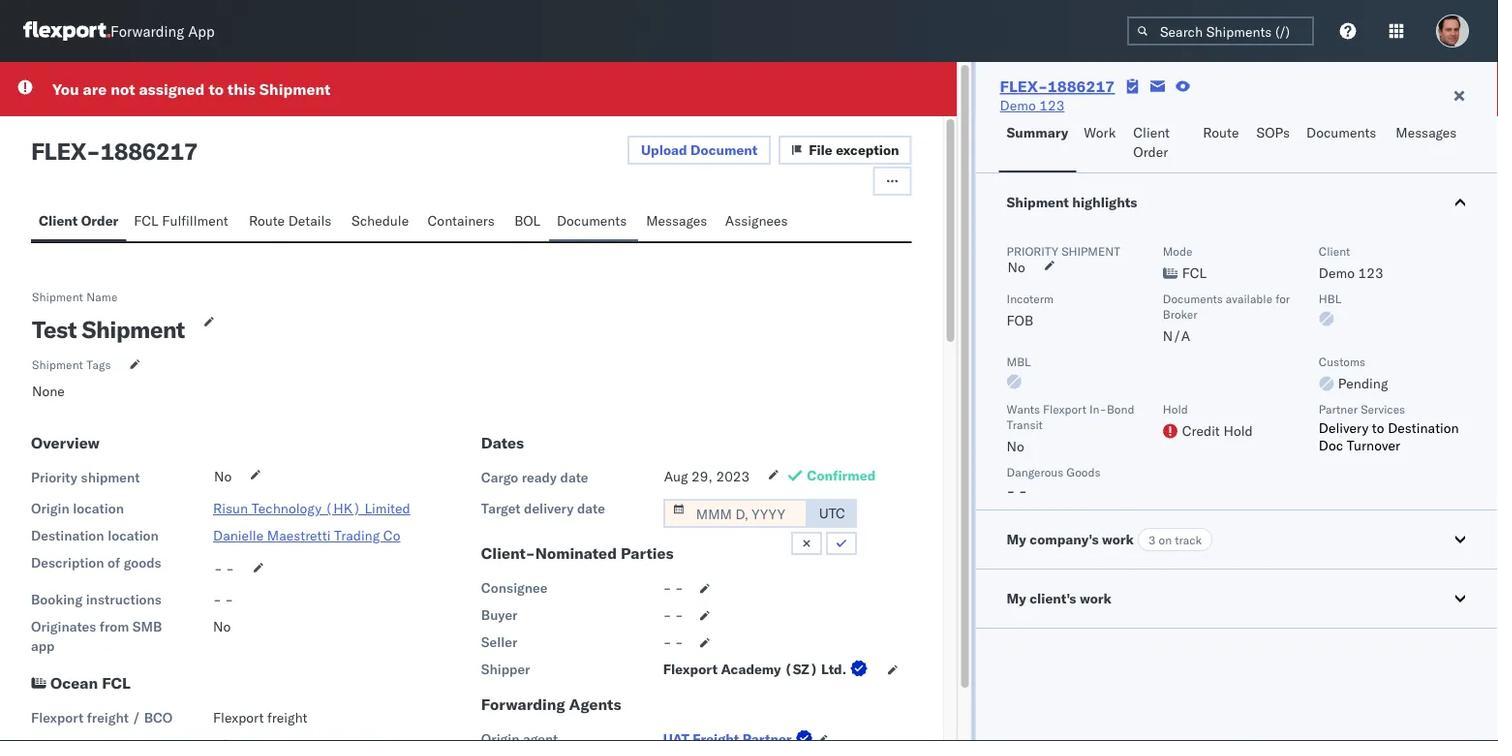 Task type: locate. For each thing, give the bounding box(es) containing it.
0 horizontal spatial client
[[39, 212, 78, 229]]

- - for consignee
[[663, 579, 684, 596]]

documents right sops
[[1307, 124, 1377, 141]]

1886217 down assigned
[[100, 137, 198, 166]]

1 horizontal spatial documents button
[[1299, 115, 1389, 172]]

fob
[[1007, 312, 1034, 329]]

1 vertical spatial order
[[81, 212, 118, 229]]

0 horizontal spatial shipment
[[81, 469, 140, 486]]

confirmed
[[807, 467, 876, 484]]

123 down flex-1886217 link
[[1040, 97, 1065, 114]]

forwarding app link
[[23, 21, 215, 41]]

client order button down the flex
[[31, 203, 126, 241]]

my company's work
[[1007, 531, 1134, 548]]

fcl left fulfillment
[[134, 212, 159, 229]]

documents button right sops
[[1299, 115, 1389, 172]]

order right work button
[[1134, 143, 1169, 160]]

my inside 'button'
[[1007, 590, 1027, 607]]

0 horizontal spatial documents
[[557, 212, 627, 229]]

2 my from the top
[[1007, 590, 1027, 607]]

this
[[228, 79, 256, 99]]

1 vertical spatial documents button
[[549, 203, 639, 241]]

description of goods
[[31, 554, 161, 571]]

1 vertical spatial work
[[1080, 590, 1112, 607]]

upload
[[641, 141, 688, 158]]

0 horizontal spatial messages
[[646, 212, 707, 229]]

location up the goods
[[108, 527, 159, 544]]

location for destination location
[[108, 527, 159, 544]]

- - for description of goods
[[214, 560, 234, 577]]

1 horizontal spatial 123
[[1359, 264, 1384, 281]]

no up risun on the left bottom of the page
[[214, 468, 232, 485]]

dangerous goods - -
[[1007, 465, 1101, 499]]

0 vertical spatial client order button
[[1126, 115, 1196, 172]]

work
[[1103, 531, 1134, 548], [1080, 590, 1112, 607]]

0 horizontal spatial documents button
[[549, 203, 639, 241]]

0 vertical spatial messages button
[[1389, 115, 1468, 172]]

1 vertical spatial client
[[39, 212, 78, 229]]

flexport for flexport academy (sz) ltd.
[[663, 661, 718, 678]]

forwarding
[[110, 22, 184, 40], [481, 695, 565, 714]]

schedule
[[352, 212, 409, 229]]

client right work
[[1134, 124, 1170, 141]]

destination location
[[31, 527, 159, 544]]

1 my from the top
[[1007, 531, 1027, 548]]

1 vertical spatial fcl
[[1183, 264, 1207, 281]]

location up destination location
[[73, 500, 124, 517]]

my
[[1007, 531, 1027, 548], [1007, 590, 1027, 607]]

fcl up 'flexport freight / bco'
[[102, 673, 131, 693]]

0 vertical spatial priority
[[1007, 244, 1059, 258]]

0 horizontal spatial destination
[[31, 527, 104, 544]]

route
[[1204, 124, 1240, 141], [249, 212, 285, 229]]

demo up hbl
[[1319, 264, 1355, 281]]

0 vertical spatial priority shipment
[[1007, 244, 1121, 258]]

goods
[[1067, 465, 1101, 479]]

2 vertical spatial documents
[[1163, 291, 1223, 306]]

client for the bottom client order button
[[39, 212, 78, 229]]

1 vertical spatial documents
[[557, 212, 627, 229]]

client-
[[481, 544, 535, 563]]

freight
[[87, 709, 129, 726], [267, 709, 308, 726]]

1886217 up work
[[1048, 77, 1115, 96]]

to left this
[[209, 79, 224, 99]]

test
[[32, 315, 77, 344]]

1 horizontal spatial to
[[1373, 419, 1385, 436]]

1 horizontal spatial shipment
[[1062, 244, 1121, 258]]

- - for buyer
[[663, 606, 684, 623]]

freight for flexport freight
[[267, 709, 308, 726]]

technology
[[252, 500, 322, 517]]

client down the flex
[[39, 212, 78, 229]]

1 horizontal spatial documents
[[1163, 291, 1223, 306]]

0 horizontal spatial demo
[[1000, 97, 1036, 114]]

cargo ready date
[[481, 469, 589, 486]]

delivery
[[524, 500, 574, 517]]

0 horizontal spatial messages button
[[639, 203, 718, 241]]

forwarding down shipper
[[481, 695, 565, 714]]

1 vertical spatial route
[[249, 212, 285, 229]]

0 vertical spatial destination
[[1388, 419, 1460, 436]]

0 vertical spatial location
[[73, 500, 124, 517]]

nominated
[[535, 544, 617, 563]]

MMM D, YYYY text field
[[663, 499, 808, 528]]

shipment right this
[[259, 79, 331, 99]]

documents button right bol on the left top
[[549, 203, 639, 241]]

2 horizontal spatial documents
[[1307, 124, 1377, 141]]

flexport right bco
[[213, 709, 264, 726]]

order down flex - 1886217
[[81, 212, 118, 229]]

1 vertical spatial forwarding
[[481, 695, 565, 714]]

1 horizontal spatial 1886217
[[1048, 77, 1115, 96]]

1 horizontal spatial messages
[[1396, 124, 1457, 141]]

destination inside partner services delivery to destination doc turnover
[[1388, 419, 1460, 436]]

forwarding for forwarding app
[[110, 22, 184, 40]]

client order right work button
[[1134, 124, 1170, 160]]

1 horizontal spatial forwarding
[[481, 695, 565, 714]]

0 vertical spatial hold
[[1163, 402, 1188, 416]]

1 horizontal spatial client order button
[[1126, 115, 1196, 172]]

wants flexport in-bond transit no
[[1007, 402, 1135, 455]]

flexport left in- at the bottom right of page
[[1043, 402, 1087, 416]]

0 horizontal spatial priority
[[31, 469, 78, 486]]

sops
[[1257, 124, 1290, 141]]

1 horizontal spatial order
[[1134, 143, 1169, 160]]

0 vertical spatial order
[[1134, 143, 1169, 160]]

1 horizontal spatial demo
[[1319, 264, 1355, 281]]

date right ready
[[561, 469, 589, 486]]

0 horizontal spatial freight
[[87, 709, 129, 726]]

work inside 'button'
[[1080, 590, 1112, 607]]

shipment up none
[[32, 357, 83, 372]]

credit hold
[[1183, 422, 1253, 439]]

shipment tags
[[32, 357, 111, 372]]

forwarding for forwarding agents
[[481, 695, 565, 714]]

forwarding inside forwarding app link
[[110, 22, 184, 40]]

my for my client's work
[[1007, 590, 1027, 607]]

order inside the 'client order'
[[1134, 143, 1169, 160]]

destination down services
[[1388, 419, 1460, 436]]

booking instructions
[[31, 591, 162, 608]]

location for origin location
[[73, 500, 124, 517]]

shipper
[[481, 661, 530, 678]]

0 horizontal spatial order
[[81, 212, 118, 229]]

my left client's
[[1007, 590, 1027, 607]]

0 vertical spatial forwarding
[[110, 22, 184, 40]]

0 vertical spatial work
[[1103, 531, 1134, 548]]

demo
[[1000, 97, 1036, 114], [1319, 264, 1355, 281]]

1 horizontal spatial freight
[[267, 709, 308, 726]]

0 vertical spatial fcl
[[134, 212, 159, 229]]

are
[[83, 79, 107, 99]]

summary
[[1007, 124, 1069, 141]]

1 vertical spatial messages
[[646, 212, 707, 229]]

fcl fulfillment
[[134, 212, 228, 229]]

1 horizontal spatial destination
[[1388, 419, 1460, 436]]

file
[[809, 141, 833, 158]]

2 vertical spatial client
[[1319, 244, 1351, 258]]

documents up broker
[[1163, 291, 1223, 306]]

0 vertical spatial 1886217
[[1048, 77, 1115, 96]]

flexport inside wants flexport in-bond transit no
[[1043, 402, 1087, 416]]

bco
[[144, 709, 173, 726]]

danielle maestretti trading co link
[[213, 527, 401, 544]]

ready
[[522, 469, 557, 486]]

1 vertical spatial shipment
[[81, 469, 140, 486]]

no down transit
[[1007, 438, 1025, 455]]

flexport down ocean
[[31, 709, 83, 726]]

0 horizontal spatial to
[[209, 79, 224, 99]]

demo down flex-
[[1000, 97, 1036, 114]]

target delivery date
[[481, 500, 605, 517]]

sops button
[[1249, 115, 1299, 172]]

0 vertical spatial client
[[1134, 124, 1170, 141]]

1 horizontal spatial fcl
[[134, 212, 159, 229]]

tags
[[86, 357, 111, 372]]

0 vertical spatial documents button
[[1299, 115, 1389, 172]]

flexport for flexport freight / bco
[[31, 709, 83, 726]]

0 vertical spatial route
[[1204, 124, 1240, 141]]

1 vertical spatial messages button
[[639, 203, 718, 241]]

hbl
[[1319, 291, 1342, 306]]

documents button
[[1299, 115, 1389, 172], [549, 203, 639, 241]]

shipment up origin location
[[81, 469, 140, 486]]

0 horizontal spatial client order button
[[31, 203, 126, 241]]

demo inside client demo 123 incoterm fob
[[1319, 264, 1355, 281]]

priority up incoterm
[[1007, 244, 1059, 258]]

work button
[[1077, 115, 1126, 172]]

shipment down summary button
[[1007, 194, 1069, 211]]

0 vertical spatial my
[[1007, 531, 1027, 548]]

destination up description
[[31, 527, 104, 544]]

highlights
[[1073, 194, 1138, 211]]

messages button
[[1389, 115, 1468, 172], [639, 203, 718, 241]]

order
[[1134, 143, 1169, 160], [81, 212, 118, 229]]

documents right bol button at the left of page
[[557, 212, 627, 229]]

name
[[86, 289, 118, 304]]

1 vertical spatial priority shipment
[[31, 469, 140, 486]]

documents
[[1307, 124, 1377, 141], [557, 212, 627, 229], [1163, 291, 1223, 306]]

originates
[[31, 618, 96, 635]]

route left details
[[249, 212, 285, 229]]

shipment for shipment tags
[[32, 357, 83, 372]]

123 up customs
[[1359, 264, 1384, 281]]

1 freight from the left
[[87, 709, 129, 726]]

broker
[[1163, 307, 1198, 321]]

file exception button
[[779, 136, 912, 165], [779, 136, 912, 165]]

client up hbl
[[1319, 244, 1351, 258]]

1 horizontal spatial route
[[1204, 124, 1240, 141]]

shipment inside shipment highlights button
[[1007, 194, 1069, 211]]

1 vertical spatial location
[[108, 527, 159, 544]]

work left 3 on the bottom right of page
[[1103, 531, 1134, 548]]

0 horizontal spatial fcl
[[102, 673, 131, 693]]

parties
[[621, 544, 674, 563]]

forwarding left app
[[110, 22, 184, 40]]

schedule button
[[344, 203, 420, 241]]

risun technology (hk) limited
[[213, 500, 410, 517]]

0 horizontal spatial forwarding
[[110, 22, 184, 40]]

shipment up "test"
[[32, 289, 83, 304]]

risun
[[213, 500, 248, 517]]

1 horizontal spatial client order
[[1134, 124, 1170, 160]]

to up turnover
[[1373, 419, 1385, 436]]

flexport left academy
[[663, 661, 718, 678]]

dates
[[481, 433, 524, 452]]

0 vertical spatial client order
[[1134, 124, 1170, 160]]

1 vertical spatial date
[[577, 500, 605, 517]]

0 horizontal spatial 123
[[1040, 97, 1065, 114]]

danielle
[[213, 527, 264, 544]]

2 horizontal spatial fcl
[[1183, 264, 1207, 281]]

0 vertical spatial date
[[561, 469, 589, 486]]

containers
[[428, 212, 495, 229]]

1 vertical spatial 1886217
[[100, 137, 198, 166]]

- - for seller
[[663, 634, 684, 651]]

0 vertical spatial documents
[[1307, 124, 1377, 141]]

client order
[[1134, 124, 1170, 160], [39, 212, 118, 229]]

hold right credit
[[1224, 422, 1253, 439]]

client order down the flex
[[39, 212, 118, 229]]

flex-1886217
[[1000, 77, 1115, 96]]

2 freight from the left
[[267, 709, 308, 726]]

order for rightmost client order button
[[1134, 143, 1169, 160]]

forwarding agents
[[481, 695, 622, 714]]

date right "delivery"
[[577, 500, 605, 517]]

0 vertical spatial to
[[209, 79, 224, 99]]

0 horizontal spatial route
[[249, 212, 285, 229]]

priority shipment up origin location
[[31, 469, 140, 486]]

priority shipment down shipment highlights
[[1007, 244, 1121, 258]]

1 vertical spatial client order
[[39, 212, 118, 229]]

1 horizontal spatial priority shipment
[[1007, 244, 1121, 258]]

0 vertical spatial messages
[[1396, 124, 1457, 141]]

0 horizontal spatial hold
[[1163, 402, 1188, 416]]

my left the company's
[[1007, 531, 1027, 548]]

1 vertical spatial my
[[1007, 590, 1027, 607]]

ocean fcl
[[50, 673, 131, 693]]

to
[[209, 79, 224, 99], [1373, 419, 1385, 436]]

client for rightmost client order button
[[1134, 124, 1170, 141]]

1 vertical spatial 123
[[1359, 264, 1384, 281]]

hold up credit
[[1163, 402, 1188, 416]]

fcl inside button
[[134, 212, 159, 229]]

route left sops
[[1204, 124, 1240, 141]]

shipment
[[1062, 244, 1121, 258], [81, 469, 140, 486]]

forwarding app
[[110, 22, 215, 40]]

1 horizontal spatial hold
[[1224, 422, 1253, 439]]

booking
[[31, 591, 82, 608]]

work right client's
[[1080, 590, 1112, 607]]

shipment down highlights
[[1062, 244, 1121, 258]]

flexport academy (sz) ltd.
[[663, 661, 847, 678]]

2 horizontal spatial client
[[1319, 244, 1351, 258]]

pending
[[1339, 375, 1389, 392]]

1 vertical spatial demo
[[1319, 264, 1355, 281]]

1 vertical spatial client order button
[[31, 203, 126, 241]]

no inside wants flexport in-bond transit no
[[1007, 438, 1025, 455]]

client order button right work
[[1126, 115, 1196, 172]]

1 vertical spatial to
[[1373, 419, 1385, 436]]

track
[[1175, 532, 1202, 547]]

priority up origin
[[31, 469, 78, 486]]

shipment name
[[32, 289, 118, 304]]

work
[[1084, 124, 1116, 141]]

fcl down mode
[[1183, 264, 1207, 281]]

1 horizontal spatial client
[[1134, 124, 1170, 141]]



Task type: describe. For each thing, give the bounding box(es) containing it.
doc
[[1319, 437, 1344, 454]]

target
[[481, 500, 521, 517]]

my client's work button
[[976, 570, 1499, 628]]

aug
[[664, 468, 688, 485]]

demo 123
[[1000, 97, 1065, 114]]

overview
[[31, 433, 100, 452]]

flex
[[31, 137, 86, 166]]

academy
[[721, 661, 781, 678]]

bond
[[1107, 402, 1135, 416]]

0 horizontal spatial priority shipment
[[31, 469, 140, 486]]

0 vertical spatial 123
[[1040, 97, 1065, 114]]

partner
[[1319, 402, 1358, 416]]

fcl for fcl
[[1183, 264, 1207, 281]]

app
[[31, 637, 55, 654]]

incoterm
[[1007, 291, 1054, 306]]

0 horizontal spatial client order
[[39, 212, 118, 229]]

instructions
[[86, 591, 162, 608]]

freight for flexport freight / bco
[[87, 709, 129, 726]]

my for my company's work
[[1007, 531, 1027, 548]]

seller
[[481, 634, 518, 651]]

file exception
[[809, 141, 900, 158]]

dangerous
[[1007, 465, 1064, 479]]

0 vertical spatial demo
[[1000, 97, 1036, 114]]

summary button
[[999, 115, 1077, 172]]

Search Shipments (/) text field
[[1128, 16, 1315, 46]]

transit
[[1007, 417, 1043, 432]]

date for target delivery date
[[577, 500, 605, 517]]

1 horizontal spatial priority
[[1007, 244, 1059, 258]]

exception
[[836, 141, 900, 158]]

shipment highlights button
[[976, 173, 1499, 232]]

123 inside client demo 123 incoterm fob
[[1359, 264, 1384, 281]]

utc
[[819, 505, 846, 522]]

(hk)
[[325, 500, 361, 517]]

credit
[[1183, 422, 1221, 439]]

to inside partner services delivery to destination doc turnover
[[1373, 419, 1385, 436]]

origin location
[[31, 500, 124, 517]]

0 vertical spatial shipment
[[1062, 244, 1121, 258]]

flexport. image
[[23, 21, 110, 41]]

messages for the leftmost messages button
[[646, 212, 707, 229]]

goods
[[124, 554, 161, 571]]

fcl fulfillment button
[[126, 203, 241, 241]]

1 vertical spatial destination
[[31, 527, 104, 544]]

client inside client demo 123 incoterm fob
[[1319, 244, 1351, 258]]

assignees button
[[718, 203, 799, 241]]

route for route
[[1204, 124, 1240, 141]]

ltd.
[[822, 661, 847, 678]]

in-
[[1090, 402, 1107, 416]]

upload document
[[641, 141, 758, 158]]

shipment for shipment highlights
[[1007, 194, 1069, 211]]

0 horizontal spatial 1886217
[[100, 137, 198, 166]]

3
[[1149, 532, 1156, 547]]

danielle maestretti trading co
[[213, 527, 401, 544]]

you are not assigned to this shipment
[[52, 79, 331, 99]]

mode
[[1163, 244, 1193, 258]]

wants
[[1007, 402, 1040, 416]]

client's
[[1030, 590, 1077, 607]]

1 horizontal spatial messages button
[[1389, 115, 1468, 172]]

shipment for shipment name
[[32, 289, 83, 304]]

bol
[[515, 212, 541, 229]]

for
[[1276, 291, 1291, 306]]

test shipment
[[32, 315, 185, 344]]

route for route details
[[249, 212, 285, 229]]

1 vertical spatial hold
[[1224, 422, 1253, 439]]

limited
[[365, 500, 410, 517]]

(sz)
[[785, 661, 818, 678]]

no right smb
[[213, 618, 231, 635]]

3 on track
[[1149, 532, 1202, 547]]

originates from smb app
[[31, 618, 162, 654]]

customs
[[1319, 354, 1366, 369]]

containers button
[[420, 203, 507, 241]]

partner services delivery to destination doc turnover
[[1319, 402, 1460, 454]]

not
[[111, 79, 135, 99]]

shipment highlights
[[1007, 194, 1138, 211]]

flexport freight
[[213, 709, 308, 726]]

/
[[132, 709, 141, 726]]

risun technology (hk) limited link
[[213, 500, 410, 517]]

upload document button
[[628, 136, 771, 165]]

from
[[100, 618, 129, 635]]

trading
[[334, 527, 380, 544]]

none
[[32, 383, 65, 400]]

no up incoterm
[[1008, 259, 1026, 276]]

available
[[1226, 291, 1273, 306]]

demo 123 link
[[1000, 96, 1065, 115]]

buyer
[[481, 606, 518, 623]]

details
[[288, 212, 332, 229]]

route details button
[[241, 203, 344, 241]]

co
[[383, 527, 401, 544]]

assignees
[[725, 212, 788, 229]]

maestretti
[[267, 527, 331, 544]]

work for my company's work
[[1103, 531, 1134, 548]]

messages for rightmost messages button
[[1396, 124, 1457, 141]]

company's
[[1030, 531, 1099, 548]]

work for my client's work
[[1080, 590, 1112, 607]]

1 vertical spatial priority
[[31, 469, 78, 486]]

fulfillment
[[162, 212, 228, 229]]

shipment down name
[[82, 315, 185, 344]]

flexport freight / bco
[[31, 709, 173, 726]]

flexport for flexport freight
[[213, 709, 264, 726]]

bol button
[[507, 203, 549, 241]]

order for the bottom client order button
[[81, 212, 118, 229]]

assigned
[[139, 79, 205, 99]]

you
[[52, 79, 79, 99]]

route button
[[1196, 115, 1249, 172]]

documents inside documents available for broker n/a
[[1163, 291, 1223, 306]]

agents
[[569, 695, 622, 714]]

document
[[691, 141, 758, 158]]

n/a
[[1163, 327, 1191, 344]]

date for cargo ready date
[[561, 469, 589, 486]]

fcl for fcl fulfillment
[[134, 212, 159, 229]]

on
[[1159, 532, 1172, 547]]

services
[[1361, 402, 1406, 416]]

2 vertical spatial fcl
[[102, 673, 131, 693]]



Task type: vqa. For each thing, say whether or not it's contained in the screenshot.


